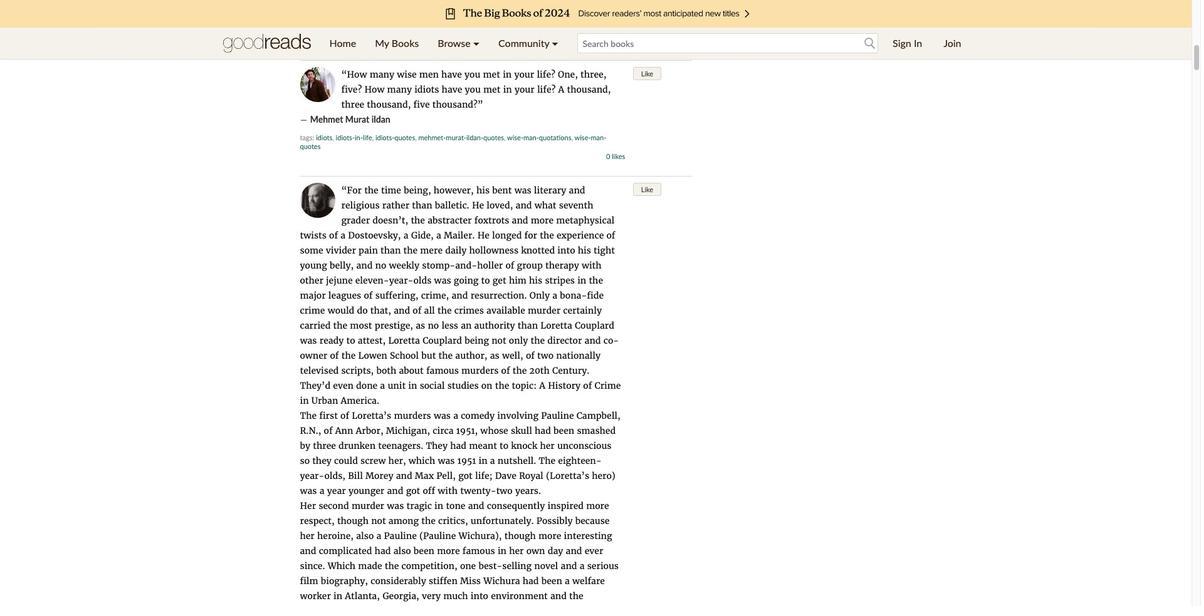 Task type: describe. For each thing, give the bounding box(es) containing it.
the right for
[[540, 230, 554, 241]]

longed
[[492, 230, 522, 241]]

a inside "how many wise men have you met in your life? one, three, five? how many idiots have you met in your life? a thousand, three thousand, five thousand?" ― mehmet murat ildan
[[558, 84, 564, 95]]

Search books text field
[[577, 33, 878, 53]]

get
[[493, 275, 506, 287]]

problem,
[[350, 606, 390, 607]]

1 horizontal spatial her
[[509, 546, 524, 557]]

which
[[409, 456, 435, 467]]

0 vertical spatial thousand,
[[567, 84, 611, 95]]

interesting
[[564, 531, 612, 542]]

a up welfare
[[580, 561, 585, 572]]

man- inside wise-man- quotes
[[591, 134, 606, 142]]

and down "morey"
[[387, 486, 403, 497]]

0 vertical spatial year-
[[389, 275, 414, 287]]

the right on
[[495, 381, 509, 392]]

0 vertical spatial been
[[554, 426, 574, 437]]

1 horizontal spatial as
[[490, 350, 500, 362]]

since.
[[300, 561, 325, 572]]

1 horizontal spatial two
[[537, 350, 554, 362]]

how
[[365, 84, 385, 95]]

more down 'what'
[[531, 215, 554, 226]]

in-
[[355, 134, 363, 142]]

1 0 from the top
[[606, 36, 610, 45]]

3 , from the left
[[415, 134, 417, 142]]

of up tight
[[607, 230, 615, 241]]

0 vertical spatial though
[[337, 516, 369, 527]]

― philip fracassi, boys in the valley
[[341, 16, 479, 27]]

more up the because
[[586, 501, 609, 512]]

the up (pauline
[[421, 516, 436, 527]]

wichura
[[484, 576, 520, 588]]

three inside "how many wise men have you met in your life? one, three, five? how many idiots have you met in your life? a thousand, three thousand, five thousand?" ― mehmet murat ildan
[[341, 99, 364, 110]]

urban
[[311, 396, 338, 407]]

studies
[[447, 381, 479, 392]]

5 , from the left
[[572, 134, 573, 142]]

0 vertical spatial loretta
[[541, 320, 572, 332]]

school
[[390, 350, 419, 362]]

2 horizontal spatial quotes
[[483, 134, 504, 142]]

nutshell.
[[498, 456, 536, 467]]

1 vertical spatial not
[[371, 516, 386, 527]]

dave
[[495, 471, 517, 482]]

the down welfare
[[569, 591, 584, 603]]

religious
[[341, 200, 380, 211]]

Search for books to add to your shelves search field
[[577, 33, 878, 53]]

community ▾ button
[[489, 28, 568, 59]]

like for "how many wise men have you met in your life? one, three, five? how many idiots have you met in your life? a thousand, three thousand, five thousand?"
[[641, 70, 653, 78]]

0 horizontal spatial into
[[471, 591, 488, 603]]

of down well,
[[501, 366, 510, 377]]

life
[[363, 134, 372, 142]]

1 horizontal spatial quotes
[[395, 134, 415, 142]]

1 horizontal spatial couplard
[[575, 320, 614, 332]]

2 horizontal spatial his
[[578, 245, 591, 256]]

― inside "how many wise men have you met in your life? one, three, five? how many idiots have you met in your life? a thousand, three thousand, five thousand?" ― mehmet murat ildan
[[300, 114, 308, 125]]

and down day
[[561, 561, 577, 572]]

0 horizontal spatial idiots
[[316, 134, 332, 142]]

only
[[530, 290, 550, 302]]

1 horizontal spatial ―
[[341, 16, 349, 27]]

murat
[[345, 114, 369, 125]]

1 vertical spatial famous
[[463, 546, 495, 557]]

a inside "for the time being, however, his bent was literary and religious rather than balletic. he loved, and what seventh grader doesn't, the abstracter foxtrots and more metaphysical twists of a dostoevsky, a gide, a mailer. he longed for the experience of some vivider pain than the mere daily hollowness knotted into his tight young belly, and no weekly stomp-and-holler of group therapy with other jejune eleven-year-olds was going to get him his stripes in the major leagues of suffering, crime, and resurrection. only a bona-fide crime would do that, and of all the crimes available murder certainly carried the most prestige, as no less an authority than loretta couplard was ready to attest, loretta couplard being not only the director and co- owner of the lowen school but the author, as well, of two nationally televised scripts, both about famous murders of the 20th century. they'd even done a unit in social studies on the topic: a history of crime in urban america. the first of loretta's murders was a comedy involving pauline campbell, r.n., of ann arbor, michigan, circa 1951, whose skull had been smashed by three drunken teenagers. they had meant to knock her unconscious so they could screw her, which was 1951 in a nutshell. the eighteen- year-olds, bill morey and max pell, got life; dave royal (loretta's hero) was a year younger and got off with twenty-two years. her second murder was tragic in tone and consequently inspired more respect, though not among the critics, unfortunately. possibly because her heroine, also a pauline (pauline wichura), though more interesting and complicated had also been more famous in her own day and ever since. which made the competition, one best-selling novel and a serious film biography, considerably stiffen miss wichura had been a welfare worker in atlanta, georgia, very much into environment and the population problem, this being the immediate pre-regents peri
[[539, 381, 545, 392]]

carried
[[300, 320, 331, 332]]

like for "for the time being, however, his bent was literary and religious rather than balletic. he loved, and what seventh grader doesn't, the abstracter foxtrots and more metaphysical twists of a dostoevsky, a gide, a mailer. he longed for the experience of some vivider pain than the mere daily hollowness knotted into his tight young belly, and no weekly stomp-and-holler of group therapy with other jejune eleven-year-olds was going to get him his stripes in the major leagues of suffering, crime, and resurrection. only a bona-fide crime would do that, and of all the crimes available murder certainly carried the most prestige, as no less an authority than loretta couplard was ready to attest, loretta couplard being not only the director and co- owner of the lowen school but the author, as well, of two nationally televised scripts, both about famous murders of the 20th century. they'd even done a unit in social studies on the topic: a history of crime in urban america.
[[641, 186, 653, 194]]

0 horizontal spatial than
[[381, 245, 401, 256]]

1 horizontal spatial murder
[[528, 305, 561, 317]]

topic:
[[512, 381, 537, 392]]

vivider
[[326, 245, 356, 256]]

much
[[443, 591, 468, 603]]

population
[[300, 606, 347, 607]]

2 horizontal spatial her
[[540, 441, 555, 452]]

2 vertical spatial been
[[542, 576, 562, 588]]

wise-man- quotes link
[[300, 134, 606, 150]]

so
[[300, 456, 310, 467]]

and up since.
[[300, 546, 316, 557]]

1 your from the top
[[514, 69, 534, 80]]

more down possibly
[[539, 531, 561, 542]]

attest,
[[358, 335, 386, 347]]

a up life;
[[490, 456, 495, 467]]

do
[[357, 305, 368, 317]]

quotes inside wise-man- quotes
[[300, 142, 321, 150]]

1 vertical spatial being
[[412, 606, 436, 607]]

involving
[[497, 411, 539, 422]]

by
[[300, 441, 310, 452]]

1 vertical spatial also
[[394, 546, 411, 557]]

1 horizontal spatial got
[[458, 471, 473, 482]]

major
[[300, 290, 326, 302]]

1 man- from the left
[[524, 134, 539, 142]]

a left year
[[320, 486, 325, 497]]

seventh
[[559, 200, 593, 211]]

the right the all
[[438, 305, 452, 317]]

mehmet-
[[419, 134, 446, 142]]

boys in the valley link
[[411, 16, 479, 26]]

of up him
[[506, 260, 514, 271]]

a up made
[[376, 531, 381, 542]]

crimes
[[454, 305, 484, 317]]

1 horizontal spatial the
[[539, 456, 556, 467]]

1 horizontal spatial being
[[465, 335, 489, 347]]

a up 1951,
[[453, 411, 458, 422]]

0 horizontal spatial loretta
[[388, 335, 420, 347]]

daily
[[445, 245, 467, 256]]

suffering,
[[375, 290, 418, 302]]

very
[[422, 591, 441, 603]]

even
[[333, 381, 354, 392]]

of right well,
[[526, 350, 535, 362]]

was up among
[[387, 501, 404, 512]]

0 vertical spatial many
[[370, 69, 394, 80]]

1 vertical spatial he
[[478, 230, 490, 241]]

0 horizontal spatial two
[[496, 486, 513, 497]]

browse ▾
[[438, 37, 480, 49]]

loretta's
[[352, 411, 391, 422]]

had up '1951'
[[450, 441, 467, 452]]

more down (pauline
[[437, 546, 460, 557]]

gide,
[[411, 230, 434, 241]]

0 horizontal spatial the
[[300, 411, 317, 422]]

knotted
[[521, 245, 555, 256]]

televised
[[300, 366, 339, 377]]

0 horizontal spatial got
[[406, 486, 420, 497]]

an
[[461, 320, 472, 332]]

the right the but
[[439, 350, 453, 362]]

of left the all
[[413, 305, 422, 317]]

2 vertical spatial to
[[500, 441, 509, 452]]

bona-
[[560, 290, 587, 302]]

being,
[[404, 185, 431, 196]]

like link for "for the time being, however, his bent was literary and religious rather than balletic. he loved, and what seventh grader doesn't, the abstracter foxtrots and more metaphysical twists of a dostoevsky, a gide, a mailer. he longed for the experience of some vivider pain than the mere daily hollowness knotted into his tight young belly, and no weekly stomp-and-holler of group therapy with other jejune eleven-year-olds was going to get him his stripes in the major leagues of suffering, crime, and resurrection. only a bona-fide crime would do that, and of all the crimes available murder certainly carried the most prestige, as no less an authority than loretta couplard was ready to attest, loretta couplard being not only the director and co- owner of the lowen school but the author, as well, of two nationally televised scripts, both about famous murders of the 20th century. they'd even done a unit in social studies on the topic: a history of crime in urban america.
[[633, 183, 662, 196]]

comedy
[[461, 411, 495, 422]]

and down going
[[452, 290, 468, 302]]

of down first
[[324, 426, 333, 437]]

one,
[[558, 69, 578, 80]]

and down twenty-
[[468, 501, 484, 512]]

day
[[548, 546, 563, 557]]

tags: idiots , idiots-in-life , idiots-quotes , mehmet-murat-ildan-quotes , wise-man-quotations ,
[[300, 134, 575, 142]]

0 vertical spatial not
[[492, 335, 506, 347]]

both
[[376, 366, 396, 377]]

and down the her,
[[396, 471, 412, 482]]

but
[[421, 350, 436, 362]]

1 0 likes from the top
[[606, 36, 625, 45]]

ildan
[[372, 114, 390, 125]]

all
[[424, 305, 435, 317]]

join link
[[934, 28, 971, 59]]

and-
[[455, 260, 477, 271]]

the up weekly
[[403, 245, 418, 256]]

1 horizontal spatial than
[[412, 200, 432, 211]]

1 you from the top
[[465, 69, 481, 80]]

idiots inside "how many wise men have you met in your life? one, three, five? how many idiots have you met in your life? a thousand, three thousand, five thousand?" ― mehmet murat ildan
[[415, 84, 439, 95]]

smashed
[[577, 426, 616, 437]]

for
[[525, 230, 537, 241]]

twenty-
[[460, 486, 496, 497]]

inspired
[[548, 501, 584, 512]]

0 horizontal spatial no
[[375, 260, 386, 271]]

0 vertical spatial murders
[[462, 366, 499, 377]]

leagues
[[328, 290, 361, 302]]

crime
[[595, 381, 621, 392]]

1 vertical spatial met
[[483, 84, 501, 95]]

0 horizontal spatial murder
[[352, 501, 384, 512]]

1 horizontal spatial though
[[505, 531, 536, 542]]

the up gide,
[[411, 215, 425, 226]]

in
[[914, 37, 922, 49]]

0 vertical spatial he
[[472, 200, 484, 211]]

(loretta's
[[546, 471, 589, 482]]

the right only
[[531, 335, 545, 347]]

three inside "for the time being, however, his bent was literary and religious rather than balletic. he loved, and what seventh grader doesn't, the abstracter foxtrots and more metaphysical twists of a dostoevsky, a gide, a mailer. he longed for the experience of some vivider pain than the mere daily hollowness knotted into his tight young belly, and no weekly stomp-and-holler of group therapy with other jejune eleven-year-olds was going to get him his stripes in the major leagues of suffering, crime, and resurrection. only a bona-fide crime would do that, and of all the crimes available murder certainly carried the most prestige, as no less an authority than loretta couplard was ready to attest, loretta couplard being not only the director and co- owner of the lowen school but the author, as well, of two nationally televised scripts, both about famous murders of the 20th century. they'd even done a unit in social studies on the topic: a history of crime in urban america. the first of loretta's murders was a comedy involving pauline campbell, r.n., of ann arbor, michigan, circa 1951, whose skull had been smashed by three drunken teenagers. they had meant to knock her unconscious so they could screw her, which was 1951 in a nutshell. the eighteen- year-olds, bill morey and max pell, got life; dave royal (loretta's hero) was a year younger and got off with twenty-two years. her second murder was tragic in tone and consequently inspired more respect, though not among the critics, unfortunately. possibly because her heroine, also a pauline (pauline wichura), though more interesting and complicated had also been more famous in her own day and ever since. which made the competition, one best-selling novel and a serious film biography, considerably stiffen miss wichura had been a welfare worker in atlanta, georgia, very much into environment and the population problem, this being the immediate pre-regents peri
[[313, 441, 336, 452]]

scripts,
[[341, 366, 374, 377]]

was up owner
[[300, 335, 317, 347]]

royal
[[519, 471, 543, 482]]

only
[[509, 335, 528, 347]]

browse ▾ button
[[428, 28, 489, 59]]

going
[[454, 275, 479, 287]]

1 , from the left
[[332, 134, 334, 142]]

1 likes from the top
[[612, 36, 625, 45]]

0 vertical spatial into
[[558, 245, 575, 256]]

1 horizontal spatial with
[[582, 260, 602, 271]]

second
[[319, 501, 349, 512]]

doesn't,
[[373, 215, 408, 226]]

the up fide on the top of page
[[589, 275, 603, 287]]

some
[[300, 245, 323, 256]]

nationally
[[556, 350, 601, 362]]

worker
[[300, 591, 331, 603]]

fide
[[587, 290, 604, 302]]

resurrection.
[[471, 290, 527, 302]]

year
[[327, 486, 346, 497]]

mailer.
[[444, 230, 475, 241]]

foxtrots
[[474, 215, 509, 226]]

eighteen-
[[558, 456, 602, 467]]

a up vivider
[[341, 230, 346, 241]]

1 life? from the top
[[537, 69, 555, 80]]

owner
[[300, 350, 327, 362]]

they
[[426, 441, 448, 452]]

0 horizontal spatial year-
[[300, 471, 324, 482]]

him
[[509, 275, 527, 287]]

the up scripts,
[[342, 350, 356, 362]]

was up pell,
[[438, 456, 455, 467]]

and right day
[[566, 546, 582, 557]]

they
[[312, 456, 332, 467]]

own
[[527, 546, 545, 557]]



Task type: locate. For each thing, give the bounding box(es) containing it.
1 vertical spatial thousand,
[[367, 99, 411, 110]]

0 vertical spatial also
[[356, 531, 374, 542]]

her right knock
[[540, 441, 555, 452]]

0 vertical spatial his
[[477, 185, 490, 196]]

1 like link from the top
[[633, 67, 662, 80]]

he down foxtrots
[[478, 230, 490, 241]]

in inside the ― philip fracassi, boys in the valley
[[432, 16, 439, 26]]

idiots-in-life link
[[336, 134, 372, 142]]

and up the seventh
[[569, 185, 585, 196]]

0 horizontal spatial three
[[313, 441, 336, 452]]

ever
[[585, 546, 603, 557]]

pauline down history
[[541, 411, 574, 422]]

got
[[458, 471, 473, 482], [406, 486, 420, 497]]

the up the considerably
[[385, 561, 399, 572]]

he up foxtrots
[[472, 200, 484, 211]]

0 vertical spatial with
[[582, 260, 602, 271]]

2 0 likes link from the top
[[606, 152, 625, 161]]

other
[[300, 275, 323, 287]]

two
[[537, 350, 554, 362], [496, 486, 513, 497]]

environment
[[491, 591, 548, 603]]

0 horizontal spatial ―
[[300, 114, 308, 125]]

1 vertical spatial got
[[406, 486, 420, 497]]

met
[[483, 69, 500, 80], [483, 84, 501, 95]]

1 vertical spatial ―
[[300, 114, 308, 125]]

the down much on the bottom left of the page
[[439, 606, 453, 607]]

of up vivider
[[329, 230, 338, 241]]

1 vertical spatial than
[[381, 245, 401, 256]]

a left gide,
[[404, 230, 409, 241]]

miss
[[460, 576, 481, 588]]

also up complicated
[[356, 531, 374, 542]]

1 vertical spatial been
[[414, 546, 434, 557]]

0 vertical spatial her
[[540, 441, 555, 452]]

was up "circa"
[[434, 411, 451, 422]]

0 vertical spatial 0
[[606, 36, 610, 45]]

0 vertical spatial than
[[412, 200, 432, 211]]

got down '1951'
[[458, 471, 473, 482]]

regents
[[525, 606, 560, 607]]

respect,
[[300, 516, 335, 527]]

menu
[[320, 28, 568, 59]]

home link
[[320, 28, 366, 59]]

0 horizontal spatial famous
[[426, 366, 459, 377]]

0 horizontal spatial though
[[337, 516, 369, 527]]

"for the time being, however, his bent was literary and religious rather than balletic. he loved, and what seventh grader doesn't, the abstracter foxtrots and more metaphysical twists of a dostoevsky, a gide, a mailer. he longed for the experience of some vivider pain than the mere daily hollowness knotted into his tight young belly, and no weekly stomp-and-holler of group therapy with other jejune eleven-year-olds was going to get him his stripes in the major leagues of suffering, crime, and resurrection. only a bona-fide crime would do that, and of all the crimes available murder certainly carried the most prestige, as no less an authority than loretta couplard was ready to attest, loretta couplard being not only the director and co- owner of the lowen school but the author, as well, of two nationally televised scripts, both about famous murders of the 20th century. they'd even done a unit in social studies on the topic: a history of crime in urban america. the first of loretta's murders was a comedy involving pauline campbell, r.n., of ann arbor, michigan, circa 1951, whose skull had been smashed by three drunken teenagers. they had meant to knock her unconscious so they could screw her, which was 1951 in a nutshell. the eighteen- year-olds, bill morey and max pell, got life; dave royal (loretta's hero) was a year younger and got off with twenty-two years. her second murder was tragic in tone and consequently inspired more respect, though not among the critics, unfortunately. possibly because her heroine, also a pauline (pauline wichura), though more interesting and complicated had also been more famous in her own day and ever since. which made the competition, one best-selling novel and a serious film biography, considerably stiffen miss wichura had been a welfare worker in atlanta, georgia, very much into environment and the population problem, this being the immediate pre-regents peri
[[300, 185, 621, 607]]

heroine,
[[317, 531, 354, 542]]

though
[[337, 516, 369, 527], [505, 531, 536, 542]]

best-
[[479, 561, 502, 572]]

2 horizontal spatial than
[[518, 320, 538, 332]]

arbor,
[[356, 426, 383, 437]]

2 horizontal spatial to
[[500, 441, 509, 452]]

to down most
[[346, 335, 355, 347]]

well,
[[502, 350, 523, 362]]

"how many wise men have you met in your life? one, three, five? how many idiots have you met in your life? a thousand, three thousand, five thousand?" ― mehmet murat ildan
[[300, 69, 611, 125]]

morey
[[366, 471, 393, 482]]

1 vertical spatial like link
[[633, 183, 662, 196]]

grader
[[341, 215, 370, 226]]

had up made
[[375, 546, 391, 557]]

valley
[[456, 16, 479, 26]]

1 horizontal spatial his
[[529, 275, 542, 287]]

loretta up school
[[388, 335, 420, 347]]

like link for "how many wise men have you met in your life? one, three, five? how many idiots have you met in your life? a thousand, three thousand, five thousand?"
[[633, 67, 662, 80]]

to down whose on the left of page
[[500, 441, 509, 452]]

as down the all
[[416, 320, 425, 332]]

0 horizontal spatial also
[[356, 531, 374, 542]]

"how
[[341, 69, 367, 80]]

fracassi,
[[376, 16, 409, 26]]

2 , from the left
[[372, 134, 374, 142]]

0 vertical spatial a
[[558, 84, 564, 95]]

many down wise
[[387, 84, 412, 95]]

0 vertical spatial have
[[441, 69, 462, 80]]

a left welfare
[[565, 576, 570, 588]]

wise-
[[507, 134, 524, 142], [575, 134, 591, 142]]

a down one,
[[558, 84, 564, 95]]

welfare
[[573, 576, 605, 588]]

mehmet murat ildan image
[[300, 67, 335, 102]]

life;
[[475, 471, 493, 482]]

1 vertical spatial loretta
[[388, 335, 420, 347]]

0 horizontal spatial her
[[300, 531, 315, 542]]

the up religious
[[364, 185, 379, 196]]

first
[[319, 411, 338, 422]]

life? left one,
[[537, 69, 555, 80]]

complicated
[[319, 546, 372, 557]]

prestige,
[[375, 320, 413, 332]]

a right gide,
[[436, 230, 441, 241]]

man- right quotations
[[591, 134, 606, 142]]

2 0 likes from the top
[[606, 152, 625, 161]]

1 like from the top
[[641, 70, 653, 78]]

not down authority
[[492, 335, 506, 347]]

0 vertical spatial you
[[465, 69, 481, 80]]

wise- right quotations
[[575, 134, 591, 142]]

0 horizontal spatial to
[[346, 335, 355, 347]]

1 vertical spatial couplard
[[423, 335, 462, 347]]

than up only
[[518, 320, 538, 332]]

the down would
[[333, 320, 347, 332]]

1 vertical spatial like
[[641, 186, 653, 194]]

0 vertical spatial idiots
[[415, 84, 439, 95]]

unfortunately.
[[471, 516, 534, 527]]

▾
[[473, 37, 480, 49], [552, 37, 558, 49]]

and down 'suffering,'
[[394, 305, 410, 317]]

1 wise- from the left
[[507, 134, 524, 142]]

also down among
[[394, 546, 411, 557]]

man-
[[524, 134, 539, 142], [591, 134, 606, 142]]

with
[[582, 260, 602, 271], [438, 486, 458, 497]]

no up "eleven-" at the left of page
[[375, 260, 386, 271]]

▾ inside browse ▾ popup button
[[473, 37, 480, 49]]

▾ for browse ▾
[[473, 37, 480, 49]]

famous up social
[[426, 366, 459, 377]]

of down "eleven-" at the left of page
[[364, 290, 373, 302]]

of up ann
[[340, 411, 349, 422]]

▾ right community
[[552, 37, 558, 49]]

idiots down the men
[[415, 84, 439, 95]]

the left valley
[[441, 16, 454, 26]]

year- down so
[[300, 471, 324, 482]]

though up the heroine,
[[337, 516, 369, 527]]

famous down wichura),
[[463, 546, 495, 557]]

1 vertical spatial as
[[490, 350, 500, 362]]

0 horizontal spatial with
[[438, 486, 458, 497]]

1 vertical spatial have
[[442, 84, 462, 95]]

metaphysical
[[556, 215, 615, 226]]

years.
[[515, 486, 541, 497]]

had up environment on the bottom
[[523, 576, 539, 588]]

thomas m. disch image
[[300, 183, 335, 221]]

0 vertical spatial likes
[[612, 36, 625, 45]]

than up weekly
[[381, 245, 401, 256]]

have
[[441, 69, 462, 80], [442, 84, 462, 95]]

1 vertical spatial murders
[[394, 411, 431, 422]]

0 vertical spatial pauline
[[541, 411, 574, 422]]

olds
[[414, 275, 432, 287]]

of down ready at the left bottom
[[330, 350, 339, 362]]

my books link
[[366, 28, 428, 59]]

into
[[558, 245, 575, 256], [471, 591, 488, 603]]

2 0 from the top
[[606, 152, 610, 161]]

1 vertical spatial her
[[300, 531, 315, 542]]

of left crime
[[583, 381, 592, 392]]

2 vertical spatial her
[[509, 546, 524, 557]]

most
[[350, 320, 372, 332]]

no down the all
[[428, 320, 439, 332]]

literary
[[534, 185, 566, 196]]

stiffen
[[429, 576, 458, 588]]

five
[[414, 99, 430, 110]]

critics,
[[438, 516, 468, 527]]

the most anticipated books of 2024 image
[[94, 0, 1098, 28]]

loved,
[[487, 200, 513, 211]]

1 vertical spatial with
[[438, 486, 458, 497]]

,
[[332, 134, 334, 142], [372, 134, 374, 142], [415, 134, 417, 142], [504, 134, 506, 142], [572, 134, 573, 142]]

1 horizontal spatial three
[[341, 99, 364, 110]]

1 vertical spatial to
[[346, 335, 355, 347]]

2 idiots- from the left
[[376, 134, 395, 142]]

was down stomp-
[[434, 275, 451, 287]]

0 horizontal spatial not
[[371, 516, 386, 527]]

made
[[358, 561, 382, 572]]

2 man- from the left
[[591, 134, 606, 142]]

couplard down "certainly"
[[575, 320, 614, 332]]

this
[[392, 606, 409, 607]]

twists
[[300, 230, 327, 241]]

the inside the ― philip fracassi, boys in the valley
[[441, 16, 454, 26]]

have right the men
[[441, 69, 462, 80]]

and left 'what'
[[516, 200, 532, 211]]

film
[[300, 576, 318, 588]]

hollowness
[[469, 245, 519, 256]]

as left well,
[[490, 350, 500, 362]]

2 vertical spatial than
[[518, 320, 538, 332]]

0 vertical spatial no
[[375, 260, 386, 271]]

bill
[[348, 471, 363, 482]]

0 horizontal spatial man-
[[524, 134, 539, 142]]

to left the get
[[481, 275, 490, 287]]

many up how
[[370, 69, 394, 80]]

1 horizontal spatial pauline
[[541, 411, 574, 422]]

year- down weekly
[[389, 275, 414, 287]]

skull
[[511, 426, 532, 437]]

1 vertical spatial life?
[[537, 84, 556, 95]]

1 horizontal spatial idiots-
[[376, 134, 395, 142]]

0 vertical spatial famous
[[426, 366, 459, 377]]

2 ▾ from the left
[[552, 37, 558, 49]]

with down tight
[[582, 260, 602, 271]]

1 idiots- from the left
[[336, 134, 355, 142]]

― left philip
[[341, 16, 349, 27]]

among
[[389, 516, 419, 527]]

idiots- right idiots link
[[336, 134, 355, 142]]

was right "bent"
[[515, 185, 531, 196]]

olds,
[[324, 471, 345, 482]]

2 likes from the top
[[612, 152, 625, 161]]

also
[[356, 531, 374, 542], [394, 546, 411, 557]]

1 ▾ from the left
[[473, 37, 480, 49]]

wise
[[397, 69, 417, 80]]

1 horizontal spatial ▾
[[552, 37, 558, 49]]

quotations
[[539, 134, 572, 142]]

1 horizontal spatial murders
[[462, 366, 499, 377]]

two up "20th"
[[537, 350, 554, 362]]

the up topic:
[[513, 366, 527, 377]]

a left unit
[[380, 381, 385, 392]]

to
[[481, 275, 490, 287], [346, 335, 355, 347], [500, 441, 509, 452]]

2 like from the top
[[641, 186, 653, 194]]

two down dave
[[496, 486, 513, 497]]

0 vertical spatial being
[[465, 335, 489, 347]]

her down the respect,
[[300, 531, 315, 542]]

circa
[[433, 426, 454, 437]]

0 vertical spatial ―
[[341, 16, 349, 27]]

4 , from the left
[[504, 134, 506, 142]]

1 horizontal spatial to
[[481, 275, 490, 287]]

in
[[432, 16, 439, 26], [503, 69, 512, 80], [503, 84, 512, 95], [578, 275, 586, 287], [408, 381, 417, 392], [300, 396, 309, 407], [479, 456, 488, 467], [435, 501, 443, 512], [498, 546, 507, 557], [334, 591, 342, 603]]

and left co-
[[585, 335, 601, 347]]

couplard down less
[[423, 335, 462, 347]]

▾ inside community ▾ popup button
[[552, 37, 558, 49]]

2 wise- from the left
[[575, 134, 591, 142]]

2 life? from the top
[[537, 84, 556, 95]]

being up author,
[[465, 335, 489, 347]]

murders up on
[[462, 366, 499, 377]]

author,
[[455, 350, 488, 362]]

a
[[341, 230, 346, 241], [404, 230, 409, 241], [436, 230, 441, 241], [553, 290, 557, 302], [380, 381, 385, 392], [453, 411, 458, 422], [490, 456, 495, 467], [320, 486, 325, 497], [376, 531, 381, 542], [580, 561, 585, 572], [565, 576, 570, 588]]

max
[[415, 471, 434, 482]]

a down "20th"
[[539, 381, 545, 392]]

home
[[329, 37, 356, 49]]

tone
[[446, 501, 466, 512]]

had right skull
[[535, 426, 551, 437]]

been down novel
[[542, 576, 562, 588]]

certainly
[[563, 305, 602, 317]]

1 have from the top
[[441, 69, 462, 80]]

0 horizontal spatial being
[[412, 606, 436, 607]]

a right only
[[553, 290, 557, 302]]

holler
[[477, 260, 503, 271]]

0 vertical spatial to
[[481, 275, 490, 287]]

could
[[334, 456, 358, 467]]

1 vertical spatial you
[[465, 84, 481, 95]]

0 horizontal spatial couplard
[[423, 335, 462, 347]]

1 0 likes link from the top
[[606, 36, 625, 45]]

and up regents
[[550, 591, 567, 603]]

1 vertical spatial year-
[[300, 471, 324, 482]]

many
[[370, 69, 394, 80], [387, 84, 412, 95]]

into up 'immediate'
[[471, 591, 488, 603]]

would
[[328, 305, 354, 317]]

0 horizontal spatial as
[[416, 320, 425, 332]]

1 horizontal spatial into
[[558, 245, 575, 256]]

meant
[[469, 441, 497, 452]]

and up for
[[512, 215, 528, 226]]

wise-man- quotes
[[300, 134, 606, 150]]

being down very
[[412, 606, 436, 607]]

0 vertical spatial met
[[483, 69, 500, 80]]

they'd
[[300, 381, 331, 392]]

2 you from the top
[[465, 84, 481, 95]]

0 horizontal spatial a
[[539, 381, 545, 392]]

crime
[[300, 305, 325, 317]]

2 like link from the top
[[633, 183, 662, 196]]

1 horizontal spatial not
[[492, 335, 506, 347]]

1 vertical spatial many
[[387, 84, 412, 95]]

was up her
[[300, 486, 317, 497]]

history
[[548, 381, 581, 392]]

pauline down among
[[384, 531, 417, 542]]

teenagers.
[[378, 441, 423, 452]]

r.n.,
[[300, 426, 321, 437]]

0 horizontal spatial pauline
[[384, 531, 417, 542]]

▾ for community ▾
[[552, 37, 558, 49]]

wise- inside wise-man- quotes
[[575, 134, 591, 142]]

2 have from the top
[[442, 84, 462, 95]]

quotes right the murat-
[[483, 134, 504, 142]]

life? up the wise-man-quotations link
[[537, 84, 556, 95]]

about
[[399, 366, 424, 377]]

menu containing home
[[320, 28, 568, 59]]

1 vertical spatial the
[[539, 456, 556, 467]]

1 vertical spatial pauline
[[384, 531, 417, 542]]

three
[[341, 99, 364, 110], [313, 441, 336, 452]]

0 horizontal spatial his
[[477, 185, 490, 196]]

her up selling
[[509, 546, 524, 557]]

1 vertical spatial no
[[428, 320, 439, 332]]

murder down only
[[528, 305, 561, 317]]

and down pain
[[356, 260, 373, 271]]

0 vertical spatial like link
[[633, 67, 662, 80]]

not left among
[[371, 516, 386, 527]]

less
[[442, 320, 458, 332]]

1 horizontal spatial no
[[428, 320, 439, 332]]

three up they at left
[[313, 441, 336, 452]]

2 your from the top
[[515, 84, 535, 95]]

1 vertical spatial 0 likes link
[[606, 152, 625, 161]]

0 horizontal spatial idiots-
[[336, 134, 355, 142]]



Task type: vqa. For each thing, say whether or not it's contained in the screenshot.
Book
no



